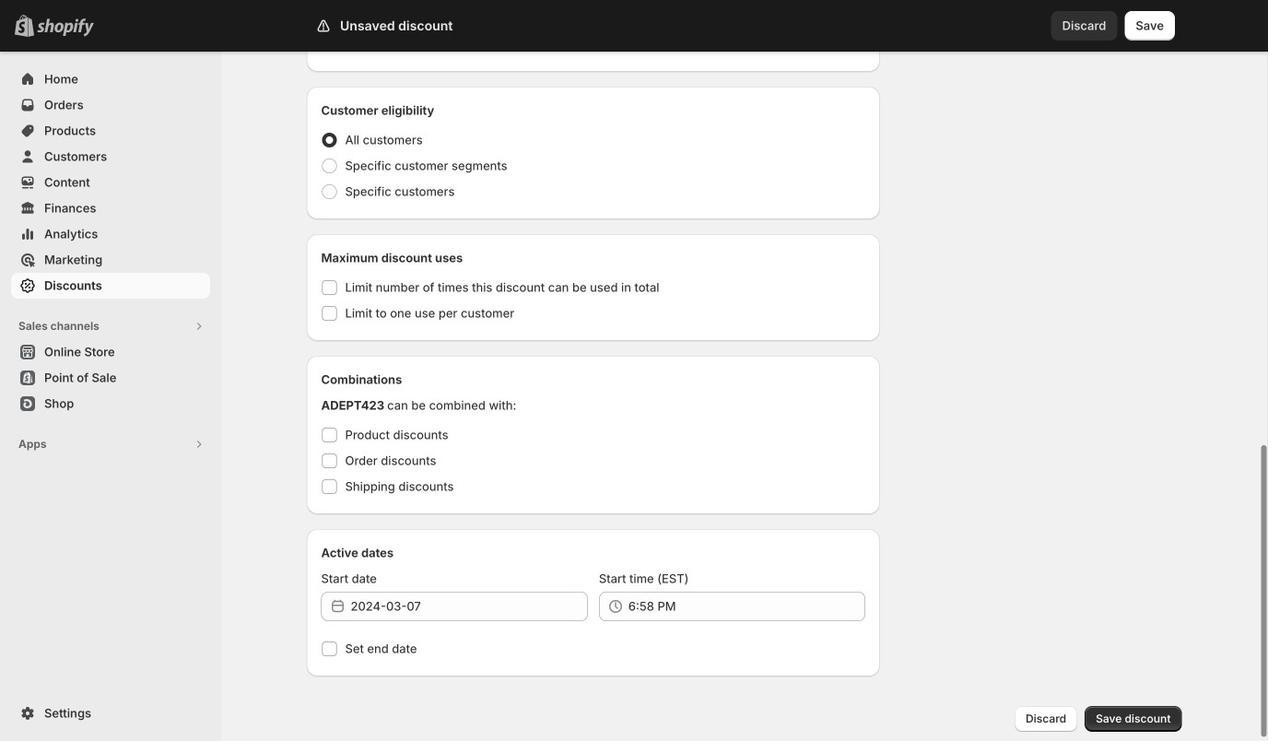 Task type: describe. For each thing, give the bounding box(es) containing it.
Enter time text field
[[629, 592, 866, 621]]

shopify image
[[37, 18, 94, 37]]



Task type: locate. For each thing, give the bounding box(es) containing it.
YYYY-MM-DD text field
[[351, 592, 588, 621]]



Task type: vqa. For each thing, say whether or not it's contained in the screenshot.
Enter time Text Field
yes



